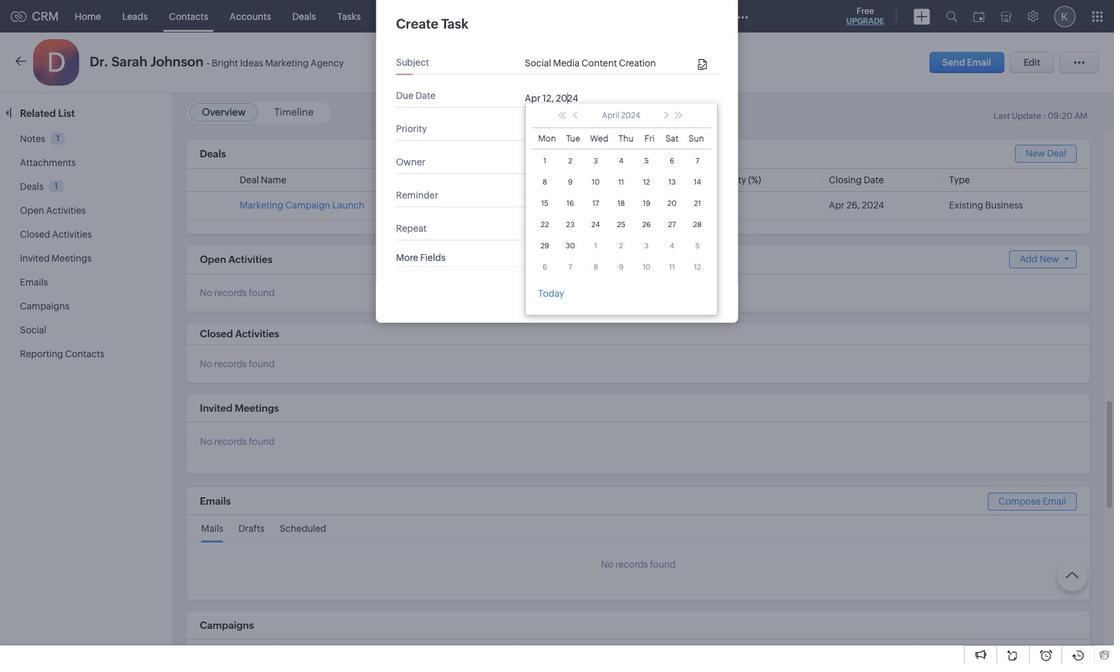 Task type: describe. For each thing, give the bounding box(es) containing it.
create
[[396, 16, 439, 31]]

type
[[950, 175, 971, 185]]

reporting contacts
[[20, 349, 105, 359]]

leads link
[[112, 0, 159, 32]]

25
[[617, 221, 626, 228]]

dr. sarah johnson - bright ideas marketing agency
[[90, 54, 344, 69]]

new deal
[[1026, 148, 1067, 159]]

email for compose email
[[1043, 496, 1067, 507]]

social link
[[20, 325, 46, 336]]

crm link
[[11, 9, 59, 23]]

bright ideas marketing agency link
[[212, 58, 344, 69]]

notes link
[[20, 134, 45, 144]]

(%)
[[749, 175, 762, 185]]

1 vertical spatial 5
[[696, 242, 700, 250]]

1 vertical spatial 11
[[670, 263, 676, 271]]

reminder
[[396, 190, 439, 201]]

1 horizontal spatial meetings
[[235, 403, 279, 414]]

1 horizontal spatial open activities
[[200, 254, 273, 265]]

sat
[[666, 133, 679, 143]]

23
[[567, 221, 575, 228]]

13
[[669, 178, 676, 186]]

apr
[[830, 200, 845, 211]]

14
[[694, 178, 702, 186]]

existing
[[950, 200, 984, 211]]

0 vertical spatial invited
[[20, 253, 50, 264]]

qualification
[[580, 200, 636, 211]]

27
[[669, 221, 677, 228]]

1 horizontal spatial campaigns
[[200, 620, 254, 631]]

1 horizontal spatial 2024
[[862, 200, 885, 211]]

ideas
[[240, 58, 263, 68]]

1 horizontal spatial 8
[[594, 263, 598, 271]]

am
[[1075, 111, 1088, 121]]

1 horizontal spatial 4
[[670, 242, 675, 250]]

1 vertical spatial invited meetings
[[200, 403, 279, 414]]

1 vertical spatial 12
[[695, 263, 702, 271]]

owner
[[396, 157, 426, 167]]

deal name
[[240, 175, 287, 185]]

tasks link
[[327, 0, 372, 32]]

marketing campaign launch
[[240, 200, 365, 211]]

marketing campaign launch link
[[240, 200, 365, 211]]

0 vertical spatial new
[[1026, 148, 1046, 159]]

closing date
[[830, 175, 885, 185]]

type link
[[950, 175, 971, 185]]

tasks
[[338, 11, 361, 22]]

0 vertical spatial deals link
[[282, 0, 327, 32]]

add new
[[1021, 254, 1060, 264]]

10,000.00
[[470, 200, 516, 211]]

timeline
[[274, 106, 314, 118]]

0 vertical spatial 9
[[568, 178, 573, 186]]

0 horizontal spatial deals
[[20, 181, 44, 192]]

new deal link
[[1016, 145, 1078, 163]]

attachments
[[20, 157, 76, 168]]

name
[[261, 175, 287, 185]]

calls link
[[433, 0, 475, 32]]

priority
[[396, 124, 427, 134]]

1 vertical spatial deal
[[240, 175, 259, 185]]

1 vertical spatial deals
[[200, 148, 226, 160]]

attachments link
[[20, 157, 76, 168]]

contacts link
[[159, 0, 219, 32]]

closing
[[830, 175, 863, 185]]

1 vertical spatial new
[[1040, 254, 1060, 264]]

logo image
[[11, 11, 27, 22]]

0 vertical spatial 2
[[569, 157, 573, 165]]

reporting
[[20, 349, 63, 359]]

0 vertical spatial invited meetings
[[20, 253, 92, 264]]

1 vertical spatial contacts
[[65, 349, 105, 359]]

apr 26, 2024
[[830, 200, 885, 211]]

last
[[994, 111, 1011, 121]]

list
[[58, 108, 75, 119]]

1 horizontal spatial 6
[[670, 157, 675, 165]]

0 horizontal spatial 3
[[594, 157, 598, 165]]

0 horizontal spatial closed
[[20, 229, 50, 240]]

0 horizontal spatial open
[[20, 205, 44, 216]]

26
[[643, 221, 651, 228]]

send email
[[943, 57, 992, 68]]

overview link
[[202, 106, 246, 118]]

1 horizontal spatial 9
[[619, 263, 624, 271]]

0 horizontal spatial deals link
[[20, 181, 44, 192]]

0 vertical spatial emails
[[20, 277, 48, 288]]

leads
[[122, 11, 148, 22]]

28
[[694, 221, 702, 228]]

-
[[207, 57, 210, 68]]

amount
[[462, 175, 497, 185]]

15
[[542, 199, 549, 207]]

send
[[943, 57, 966, 68]]

johnson
[[151, 54, 204, 69]]

19
[[643, 199, 651, 207]]

upgrade
[[847, 17, 885, 26]]

related
[[20, 108, 56, 119]]

more fields
[[396, 253, 446, 263]]

closing date link
[[830, 175, 885, 185]]

marketing inside the dr. sarah johnson - bright ideas marketing agency
[[265, 58, 309, 68]]

existing business
[[950, 200, 1024, 211]]

invited meetings link
[[20, 253, 92, 264]]

date for due date
[[416, 90, 436, 101]]

1 vertical spatial closed
[[200, 328, 233, 340]]

fri
[[645, 133, 655, 143]]

email for send email
[[968, 57, 992, 68]]

0 horizontal spatial campaigns
[[20, 301, 69, 312]]

calls
[[444, 11, 465, 22]]

send email button
[[930, 52, 1005, 73]]

18
[[618, 199, 625, 207]]

task
[[442, 16, 469, 31]]

amount link
[[462, 175, 497, 185]]



Task type: vqa. For each thing, say whether or not it's contained in the screenshot.
The 5
yes



Task type: locate. For each thing, give the bounding box(es) containing it.
1 horizontal spatial contacts
[[169, 11, 209, 22]]

closed activities
[[20, 229, 92, 240], [200, 328, 280, 340]]

0 vertical spatial 3
[[594, 157, 598, 165]]

3
[[594, 157, 598, 165], [645, 242, 649, 250]]

deals left tasks
[[293, 11, 316, 22]]

reporting contacts link
[[20, 349, 105, 359]]

deal left name
[[240, 175, 259, 185]]

1 vertical spatial email
[[1043, 496, 1067, 507]]

0 horizontal spatial emails
[[20, 277, 48, 288]]

last update : 09:20 am
[[994, 111, 1088, 121]]

0 vertical spatial deal
[[1048, 148, 1067, 159]]

None button
[[595, 288, 654, 310]]

3 up stage
[[594, 157, 598, 165]]

new right add at the right top of page
[[1040, 254, 1060, 264]]

deals link
[[282, 0, 327, 32], [20, 181, 44, 192]]

:
[[1044, 111, 1047, 121]]

6 down 29
[[543, 263, 548, 271]]

1 vertical spatial 9
[[619, 263, 624, 271]]

0 horizontal spatial 5
[[645, 157, 649, 165]]

1 down 24
[[595, 242, 598, 250]]

11 up 18
[[619, 178, 625, 186]]

compose
[[999, 496, 1042, 507]]

9 up 16
[[568, 178, 573, 186]]

overview
[[202, 106, 246, 118]]

bright
[[212, 58, 238, 68]]

10 up the 17
[[592, 178, 600, 186]]

subject name lookup image
[[699, 59, 707, 70]]

MMM d, yyyy text field
[[525, 93, 598, 104]]

21
[[695, 199, 702, 207]]

0 vertical spatial 11
[[619, 178, 625, 186]]

2 horizontal spatial meetings
[[382, 11, 422, 22]]

1 vertical spatial open
[[200, 254, 226, 265]]

0 vertical spatial 10
[[592, 178, 600, 186]]

2024 right april
[[622, 111, 641, 120]]

1 horizontal spatial 3
[[645, 242, 649, 250]]

1 horizontal spatial deals link
[[282, 0, 327, 32]]

1 horizontal spatial emails
[[200, 496, 231, 507]]

free upgrade
[[847, 6, 885, 26]]

mails
[[201, 524, 224, 534]]

emails up 'mails'
[[200, 496, 231, 507]]

1 horizontal spatial invited
[[200, 403, 233, 414]]

9 down 25
[[619, 263, 624, 271]]

1 vertical spatial 7
[[569, 263, 573, 271]]

marketing
[[265, 58, 309, 68], [240, 200, 284, 211]]

campaign
[[285, 200, 331, 211]]

2 vertical spatial 10
[[643, 263, 651, 271]]

1 vertical spatial 4
[[670, 242, 675, 250]]

2024 right "26,"
[[862, 200, 885, 211]]

1
[[56, 133, 60, 143], [544, 157, 547, 165], [54, 181, 58, 191], [595, 242, 598, 250]]

1 vertical spatial closed activities
[[200, 328, 280, 340]]

0 horizontal spatial 8
[[543, 178, 548, 186]]

email right compose
[[1043, 496, 1067, 507]]

0 horizontal spatial 9
[[568, 178, 573, 186]]

29
[[541, 242, 550, 250]]

due date
[[396, 90, 436, 101]]

1 vertical spatial 2024
[[862, 200, 885, 211]]

accounts link
[[219, 0, 282, 32]]

april 2024
[[602, 111, 641, 120]]

1 horizontal spatial 5
[[696, 242, 700, 250]]

0 horizontal spatial 11
[[619, 178, 625, 186]]

due
[[396, 90, 414, 101]]

12 down 28
[[695, 263, 702, 271]]

date right due
[[416, 90, 436, 101]]

repeat
[[396, 223, 427, 234]]

deal down 09:20
[[1048, 148, 1067, 159]]

meetings
[[382, 11, 422, 22], [52, 253, 92, 264], [235, 403, 279, 414]]

7 up '14'
[[696, 157, 700, 165]]

compose email
[[999, 496, 1067, 507]]

1 down the mon
[[544, 157, 547, 165]]

add
[[1021, 254, 1038, 264]]

today
[[539, 288, 565, 299]]

4 down 27 at the top
[[670, 242, 675, 250]]

26,
[[847, 200, 861, 211]]

2 horizontal spatial deals
[[293, 11, 316, 22]]

9
[[568, 178, 573, 186], [619, 263, 624, 271]]

deal name link
[[240, 175, 287, 185]]

0 horizontal spatial 4
[[619, 157, 624, 165]]

no
[[200, 288, 212, 298], [200, 359, 212, 369], [200, 437, 212, 447], [601, 560, 614, 570]]

1 vertical spatial meetings
[[52, 253, 92, 264]]

1 vertical spatial 2
[[620, 242, 624, 250]]

0 horizontal spatial 6
[[543, 263, 548, 271]]

1 horizontal spatial 7
[[696, 157, 700, 165]]

marketing down deal name link
[[240, 200, 284, 211]]

1 horizontal spatial 2
[[620, 242, 624, 250]]

timeline link
[[274, 106, 314, 118]]

email inside button
[[968, 57, 992, 68]]

0 vertical spatial contacts
[[169, 11, 209, 22]]

0 horizontal spatial 7
[[569, 263, 573, 271]]

1 horizontal spatial deal
[[1048, 148, 1067, 159]]

sarah
[[111, 54, 148, 69]]

2 vertical spatial meetings
[[235, 403, 279, 414]]

1 horizontal spatial date
[[864, 175, 885, 185]]

None text field
[[525, 58, 695, 69]]

0 horizontal spatial 12
[[644, 178, 651, 186]]

0 vertical spatial 8
[[543, 178, 548, 186]]

0 vertical spatial deals
[[293, 11, 316, 22]]

deals link down "attachments"
[[20, 181, 44, 192]]

2 vertical spatial deals
[[20, 181, 44, 192]]

0 vertical spatial 12
[[644, 178, 651, 186]]

marketing right ideas
[[265, 58, 309, 68]]

deals down "attachments"
[[20, 181, 44, 192]]

edit
[[1025, 57, 1041, 68]]

probability (%) link
[[701, 175, 762, 185]]

contacts up johnson
[[169, 11, 209, 22]]

0 horizontal spatial meetings
[[52, 253, 92, 264]]

0 vertical spatial open activities
[[20, 205, 86, 216]]

0 vertical spatial meetings
[[382, 11, 422, 22]]

0 vertical spatial date
[[416, 90, 436, 101]]

meetings link
[[372, 0, 433, 32]]

closed
[[20, 229, 50, 240], [200, 328, 233, 340]]

emails
[[20, 277, 48, 288], [200, 496, 231, 507]]

records
[[214, 288, 247, 298], [214, 359, 247, 369], [214, 437, 247, 447], [616, 560, 649, 570]]

1 horizontal spatial deals
[[200, 148, 226, 160]]

11 down 27 at the top
[[670, 263, 676, 271]]

0 vertical spatial closed
[[20, 229, 50, 240]]

new down last update : 09:20 am
[[1026, 148, 1046, 159]]

0 vertical spatial 5
[[645, 157, 649, 165]]

0 vertical spatial 2024
[[622, 111, 641, 120]]

emails up campaigns link in the left of the page
[[20, 277, 48, 288]]

10 for qualification
[[701, 200, 711, 211]]

0 vertical spatial campaigns
[[20, 301, 69, 312]]

1 vertical spatial date
[[864, 175, 885, 185]]

10 down '26'
[[643, 263, 651, 271]]

update
[[1013, 111, 1042, 121]]

today link
[[539, 288, 565, 299]]

1 horizontal spatial open
[[200, 254, 226, 265]]

social
[[20, 325, 46, 336]]

20
[[668, 199, 677, 207]]

0 vertical spatial 7
[[696, 157, 700, 165]]

meetings inside "link"
[[382, 11, 422, 22]]

24
[[592, 221, 600, 228]]

emails link
[[20, 277, 48, 288]]

0 horizontal spatial open activities
[[20, 205, 86, 216]]

home
[[75, 11, 101, 22]]

16
[[567, 199, 575, 207]]

4 down thu
[[619, 157, 624, 165]]

1 vertical spatial 3
[[645, 242, 649, 250]]

tue
[[567, 133, 581, 143]]

1 horizontal spatial 11
[[670, 263, 676, 271]]

contacts right 'reporting'
[[65, 349, 105, 359]]

10
[[592, 178, 600, 186], [701, 200, 711, 211], [643, 263, 651, 271]]

probability (%)
[[701, 175, 762, 185]]

home link
[[64, 0, 112, 32]]

0 horizontal spatial invited meetings
[[20, 253, 92, 264]]

fields
[[420, 253, 446, 263]]

0 vertical spatial closed activities
[[20, 229, 92, 240]]

1 up open activities link
[[54, 181, 58, 191]]

0 horizontal spatial closed activities
[[20, 229, 92, 240]]

1 vertical spatial emails
[[200, 496, 231, 507]]

related list
[[20, 108, 77, 119]]

date for closing date
[[864, 175, 885, 185]]

10 up 28
[[701, 200, 711, 211]]

5
[[645, 157, 649, 165], [696, 242, 700, 250]]

0 vertical spatial 4
[[619, 157, 624, 165]]

30
[[566, 242, 575, 250]]

0 horizontal spatial 2024
[[622, 111, 641, 120]]

d
[[47, 47, 66, 78]]

None submit
[[659, 288, 707, 310]]

1 vertical spatial 6
[[543, 263, 548, 271]]

email
[[968, 57, 992, 68], [1043, 496, 1067, 507]]

deals link left tasks
[[282, 0, 327, 32]]

5 down "fri"
[[645, 157, 649, 165]]

2 down tue
[[569, 157, 573, 165]]

09:20
[[1048, 111, 1073, 121]]

email right the send
[[968, 57, 992, 68]]

0 horizontal spatial deal
[[240, 175, 259, 185]]

1 horizontal spatial 12
[[695, 263, 702, 271]]

3 down '26'
[[645, 242, 649, 250]]

2 down 25
[[620, 242, 624, 250]]

8 up 15
[[543, 178, 548, 186]]

stage link
[[580, 175, 605, 185]]

17
[[593, 199, 600, 207]]

0 horizontal spatial 10
[[592, 178, 600, 186]]

notes
[[20, 134, 45, 144]]

6 up 13
[[670, 157, 675, 165]]

0 horizontal spatial invited
[[20, 253, 50, 264]]

1 vertical spatial 8
[[594, 263, 598, 271]]

10 for 9
[[643, 263, 651, 271]]

launch
[[333, 200, 365, 211]]

thu
[[619, 133, 634, 143]]

12 up '19'
[[644, 178, 651, 186]]

0 horizontal spatial date
[[416, 90, 436, 101]]

1 vertical spatial deals link
[[20, 181, 44, 192]]

found
[[249, 288, 275, 298], [249, 359, 275, 369], [249, 437, 275, 447], [651, 560, 676, 570]]

5 down 28
[[696, 242, 700, 250]]

$
[[462, 200, 468, 211]]

11
[[619, 178, 625, 186], [670, 263, 676, 271]]

deals down "overview" link
[[200, 148, 226, 160]]

1 vertical spatial 10
[[701, 200, 711, 211]]

1 horizontal spatial 10
[[643, 263, 651, 271]]

0 vertical spatial marketing
[[265, 58, 309, 68]]

7 down 30
[[569, 263, 573, 271]]

create task
[[396, 16, 469, 31]]

0 vertical spatial open
[[20, 205, 44, 216]]

deal
[[1048, 148, 1067, 159], [240, 175, 259, 185]]

1 right notes link on the left top of the page
[[56, 133, 60, 143]]

0 vertical spatial email
[[968, 57, 992, 68]]

free
[[857, 6, 875, 16]]

8 down 24
[[594, 263, 598, 271]]

date right closing
[[864, 175, 885, 185]]

activities
[[46, 205, 86, 216], [52, 229, 92, 240], [229, 254, 273, 265], [235, 328, 280, 340]]

invited
[[20, 253, 50, 264], [200, 403, 233, 414]]

drafts
[[239, 524, 265, 534]]

dr.
[[90, 54, 108, 69]]

1 vertical spatial marketing
[[240, 200, 284, 211]]



